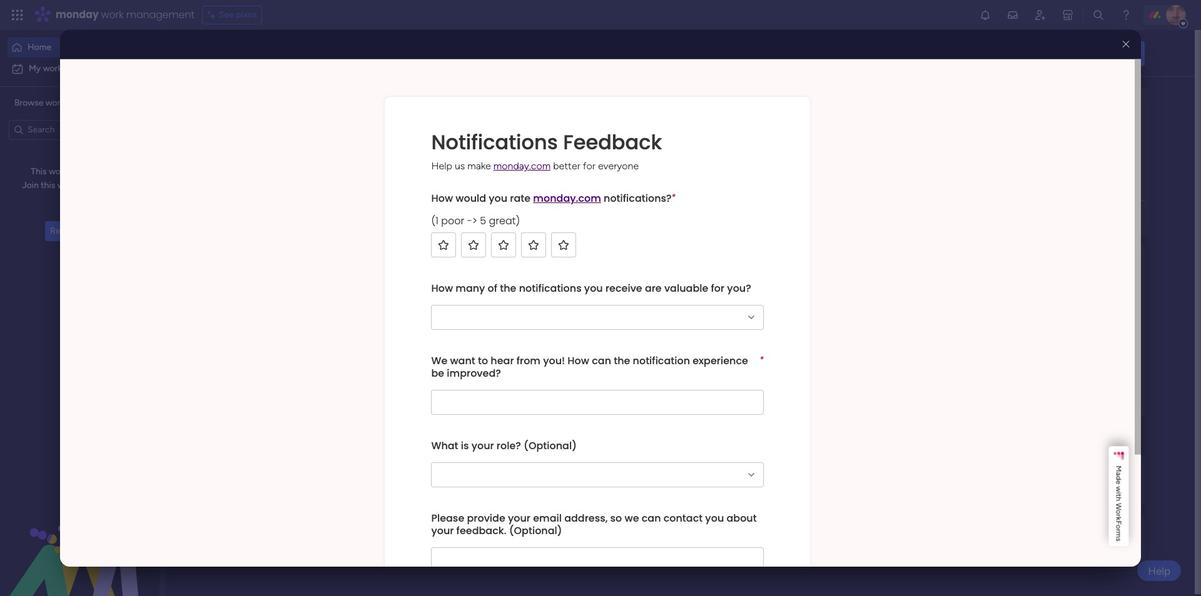 Task type: locate. For each thing, give the bounding box(es) containing it.
0 vertical spatial workspaces
[[422, 53, 476, 65]]

work management button
[[238, 365, 573, 420], [238, 433, 573, 488]]

quick search results list box
[[231, 117, 927, 283]]

see
[[219, 9, 234, 20]]

1 horizontal spatial >
[[509, 250, 515, 260]]

to down empty.
[[102, 180, 110, 191]]

help image
[[1120, 9, 1132, 21]]

browse workspaces
[[14, 98, 92, 108]]

>
[[337, 250, 343, 260], [509, 250, 515, 260]]

see plans
[[219, 9, 257, 20]]

workspace image
[[598, 378, 628, 408]]

to inside this workspace is empty. join this workspace to create content.
[[102, 180, 110, 191]]

1 horizontal spatial work management > main workspace
[[434, 250, 580, 260]]

component image
[[637, 396, 648, 407]]

1 horizontal spatial to
[[102, 180, 110, 191]]

help
[[1148, 565, 1171, 578]]

workspaces up the search in workspace field
[[46, 98, 92, 108]]

1 horizontal spatial lottie animation image
[[603, 30, 955, 78]]

inbox
[[376, 53, 401, 65]]

my work link
[[8, 59, 152, 79]]

1 vertical spatial lottie animation element
[[0, 470, 160, 597]]

0 horizontal spatial add to favorites image
[[376, 229, 389, 241]]

project planning
[[637, 378, 719, 392]]

morning,
[[240, 41, 274, 52]]

james!
[[277, 41, 304, 52]]

workspaces
[[422, 53, 476, 65], [46, 98, 92, 108]]

work
[[101, 8, 124, 22], [43, 63, 62, 74], [262, 250, 281, 260], [434, 250, 453, 260], [305, 396, 326, 407], [652, 396, 673, 407], [305, 463, 326, 475]]

home option
[[8, 38, 152, 58]]

give
[[982, 48, 1001, 59]]

1 vertical spatial workspaces
[[46, 98, 92, 108]]

empty.
[[102, 166, 129, 177]]

Search in workspace field
[[26, 123, 104, 137]]

1 main from the left
[[345, 250, 364, 260]]

0 horizontal spatial lottie animation element
[[0, 470, 160, 597]]

quick search
[[1075, 47, 1135, 59]]

0 horizontal spatial work management > main workspace
[[262, 250, 408, 260]]

1 horizontal spatial add to favorites image
[[548, 229, 561, 241]]

lottie animation element
[[603, 30, 955, 78], [0, 470, 160, 597]]

to left join
[[85, 226, 93, 236]]

boards,
[[340, 53, 373, 65]]

notifications image
[[979, 9, 992, 21]]

lottie animation image
[[603, 30, 955, 78], [0, 470, 160, 597]]

add to favorites image left public board image
[[376, 229, 389, 241]]

browse workspaces button
[[9, 93, 122, 113]]

v2 bolt switch image
[[1065, 47, 1072, 60]]

works
[[1102, 483, 1125, 493]]

trading
[[437, 229, 472, 241]]

0 horizontal spatial lottie animation image
[[0, 470, 160, 597]]

browse
[[14, 98, 43, 108]]

0 horizontal spatial to
[[85, 226, 93, 236]]

quick search button
[[1055, 41, 1145, 66]]

help button
[[1137, 561, 1181, 582]]

public board image
[[419, 228, 432, 242]]

workspaces inside button
[[46, 98, 92, 108]]

content.
[[63, 194, 96, 205]]

work management > main workspace
[[262, 250, 408, 260], [434, 250, 580, 260]]

this workspace is empty. join this workspace to create content.
[[22, 166, 137, 205]]

add to favorites image right the game on the top left of the page
[[548, 229, 561, 241]]

learn
[[1007, 483, 1028, 493]]

quick
[[1075, 47, 1101, 59]]

monday marketplace image
[[1062, 9, 1074, 21]]

0 horizontal spatial >
[[337, 250, 343, 260]]

workspaces right and
[[422, 53, 476, 65]]

v2 user feedback image
[[967, 46, 977, 61]]

0 vertical spatial lottie animation element
[[603, 30, 955, 78]]

0 horizontal spatial main
[[345, 250, 364, 260]]

1 add to favorites image from the left
[[376, 229, 389, 241]]

workspace
[[49, 166, 91, 177], [57, 180, 100, 191], [366, 250, 408, 260], [538, 250, 580, 260]]

1 work management > main workspace from the left
[[262, 250, 408, 260]]

1 vertical spatial work management button
[[238, 433, 573, 488]]

and
[[403, 53, 420, 65]]

2 > from the left
[[509, 250, 515, 260]]

this
[[31, 166, 47, 177]]

work management
[[305, 396, 383, 407], [652, 396, 730, 407], [305, 463, 383, 475]]

0 vertical spatial lottie animation image
[[603, 30, 955, 78]]

your
[[286, 53, 306, 65]]

1 vertical spatial lottie animation image
[[0, 470, 160, 597]]

p
[[609, 383, 618, 401]]

learn how monday.com works
[[1007, 483, 1125, 493]]

1 vertical spatial to
[[85, 226, 93, 236]]

0 vertical spatial to
[[102, 180, 110, 191]]

see plans button
[[202, 6, 262, 24]]

1 horizontal spatial main
[[517, 250, 536, 260]]

lottie animation image for quickly access your recent boards, inbox and workspaces
[[603, 30, 955, 78]]

to
[[102, 180, 110, 191], [85, 226, 93, 236]]

0 horizontal spatial workspaces
[[46, 98, 92, 108]]

give feedback
[[982, 48, 1042, 59]]

1 horizontal spatial workspaces
[[422, 53, 476, 65]]

main
[[345, 250, 364, 260], [517, 250, 536, 260]]

1 horizontal spatial lottie animation element
[[603, 30, 955, 78]]

2 add to favorites image from the left
[[548, 229, 561, 241]]

request
[[50, 226, 82, 236]]

good morning, james! quickly access your recent boards, inbox and workspaces
[[216, 41, 476, 65]]

2 work management > main workspace from the left
[[434, 250, 580, 260]]

add to favorites image
[[376, 229, 389, 241], [548, 229, 561, 241]]

management
[[126, 8, 194, 22], [283, 250, 335, 260], [456, 250, 507, 260], [328, 396, 383, 407], [675, 396, 730, 407], [328, 463, 383, 475]]

1 > from the left
[[337, 250, 343, 260]]

0 vertical spatial work management button
[[238, 365, 573, 420]]

1 work management button from the top
[[238, 365, 573, 420]]



Task type: describe. For each thing, give the bounding box(es) containing it.
to inside button
[[85, 226, 93, 236]]

work management > main workspace link
[[239, 127, 408, 268]]

planning
[[676, 378, 719, 392]]

templates image image
[[968, 252, 1134, 338]]

monday
[[56, 8, 99, 22]]

lottie animation element for quickly access your recent boards, inbox and workspaces
[[603, 30, 955, 78]]

join
[[22, 180, 39, 191]]

2 main from the left
[[517, 250, 536, 260]]

select product image
[[11, 9, 24, 21]]

quickly
[[216, 53, 250, 65]]

plans
[[236, 9, 257, 20]]

this
[[41, 180, 55, 191]]

invite members image
[[1034, 9, 1047, 21]]

game
[[499, 229, 526, 241]]

project
[[637, 378, 674, 392]]

how
[[1030, 483, 1047, 493]]

trading card game
[[437, 229, 526, 241]]

monday.com
[[1049, 483, 1100, 493]]

monday work management
[[56, 8, 194, 22]]

join
[[95, 226, 109, 236]]

lottie animation image for join this workspace to create content.
[[0, 470, 160, 597]]

my work option
[[8, 59, 152, 79]]

work inside 'option'
[[43, 63, 62, 74]]

home
[[28, 42, 51, 53]]

dapulse x slim image
[[1126, 91, 1141, 106]]

help center element
[[957, 516, 1145, 566]]

add to favorites image inside work management > main workspace link
[[376, 229, 389, 241]]

request to join
[[50, 226, 109, 236]]

request to join button
[[45, 221, 114, 241]]

card
[[474, 229, 496, 241]]

workspaces inside good morning, james! quickly access your recent boards, inbox and workspaces
[[422, 53, 476, 65]]

my
[[29, 63, 41, 74]]

feedback
[[1003, 48, 1042, 59]]

recent
[[308, 53, 338, 65]]

search
[[1104, 47, 1135, 59]]

create
[[112, 180, 137, 191]]

access
[[252, 53, 283, 65]]

is
[[93, 166, 99, 177]]

home link
[[8, 38, 152, 58]]

my work
[[29, 63, 62, 74]]

good
[[216, 41, 238, 52]]

update feed image
[[1007, 9, 1019, 21]]

2 work management button from the top
[[238, 433, 573, 488]]

james peterson image
[[1166, 5, 1186, 25]]

lottie animation element for join this workspace to create content.
[[0, 470, 160, 597]]

search everything image
[[1092, 9, 1105, 21]]



Task type: vqa. For each thing, say whether or not it's contained in the screenshot.
Tasks to the right
no



